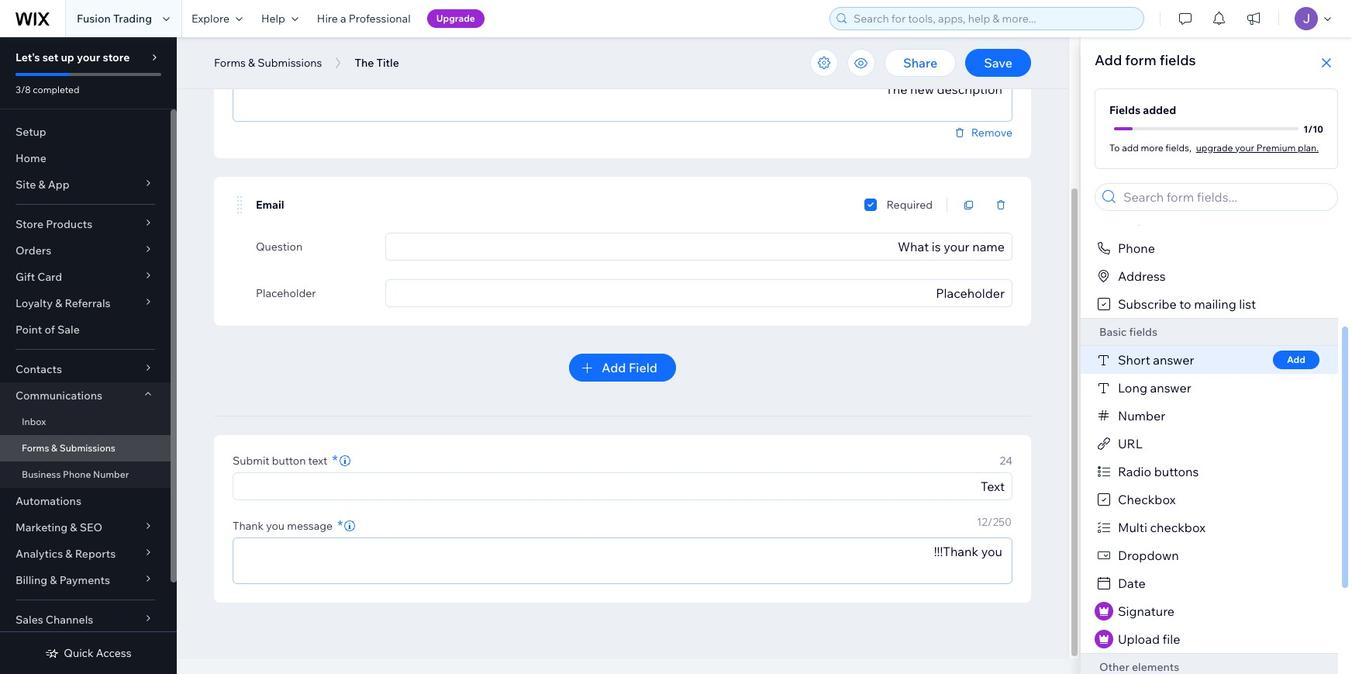Task type: describe. For each thing, give the bounding box(es) containing it.
quick access
[[64, 646, 132, 660]]

sale
[[57, 323, 80, 337]]

19
[[970, 53, 981, 67]]

add form fields
[[1095, 51, 1197, 69]]

gift card button
[[0, 264, 171, 290]]

hire a professional
[[317, 12, 411, 26]]

store products button
[[0, 211, 171, 237]]

help button
[[252, 0, 308, 37]]

sales
[[16, 613, 43, 627]]

1000
[[986, 53, 1012, 67]]

quick access button
[[45, 646, 132, 660]]

marketing & seo
[[16, 520, 102, 534]]

add button
[[1274, 351, 1320, 369]]

short answer
[[1119, 352, 1195, 368]]

help
[[261, 12, 285, 26]]

billing
[[16, 573, 47, 587]]

forms for forms & submissions link
[[22, 442, 49, 454]]

fields,
[[1166, 142, 1192, 153]]

24
[[1000, 454, 1013, 468]]

answer for short answer
[[1154, 352, 1195, 368]]

access
[[96, 646, 132, 660]]

fusion
[[77, 12, 111, 26]]

point of sale
[[16, 323, 80, 337]]

upload file
[[1119, 631, 1181, 647]]

point of sale link
[[0, 316, 171, 343]]

Add placeholder text… field
[[391, 280, 1008, 306]]

products
[[46, 217, 92, 231]]

save
[[984, 55, 1013, 71]]

text
[[308, 454, 328, 468]]

multi
[[1119, 520, 1148, 535]]

question
[[256, 240, 303, 254]]

* for thank you message *
[[338, 517, 343, 534]]

add
[[1123, 142, 1139, 153]]

1 horizontal spatial number
[[1119, 408, 1166, 424]]

home
[[16, 151, 46, 165]]

upload
[[1119, 631, 1160, 647]]

completed
[[33, 84, 79, 95]]

quick
[[64, 646, 94, 660]]

sidebar element
[[0, 37, 177, 674]]

& for forms & submissions button
[[248, 56, 255, 70]]

radio
[[1119, 464, 1152, 479]]

point
[[16, 323, 42, 337]]

submit button text *
[[233, 451, 338, 469]]

added
[[1144, 103, 1177, 117]]

gift card
[[16, 270, 62, 284]]

billing & payments
[[16, 573, 110, 587]]

seo
[[80, 520, 102, 534]]

analytics & reports button
[[0, 541, 171, 567]]

& for 'site & app' popup button
[[38, 178, 45, 192]]

12 / 250
[[977, 515, 1012, 529]]

/ for 1
[[1309, 123, 1313, 135]]

radio buttons
[[1119, 464, 1200, 479]]

upgrade your premium plan. button
[[1197, 140, 1320, 154]]

referrals
[[65, 296, 111, 310]]

1 vertical spatial fields
[[1130, 325, 1158, 339]]

inbox link
[[0, 409, 171, 435]]

answer for long answer
[[1151, 380, 1192, 396]]

upgrade
[[1197, 142, 1234, 153]]

long answer
[[1119, 380, 1192, 396]]

basic fields
[[1100, 325, 1158, 339]]

* for submit button text *
[[332, 451, 338, 469]]

orders
[[16, 244, 51, 258]]

/ for 12
[[988, 515, 993, 529]]

checkbox
[[1151, 520, 1206, 535]]

subscribe to mailing list
[[1119, 296, 1257, 312]]

automations
[[16, 494, 81, 508]]

upgrade
[[436, 12, 475, 24]]

home link
[[0, 145, 171, 171]]

site & app button
[[0, 171, 171, 198]]

fields
[[1110, 103, 1141, 117]]

submissions for forms & submissions button
[[258, 56, 322, 70]]

& for billing & payments dropdown button at bottom
[[50, 573, 57, 587]]

premium
[[1257, 142, 1296, 153]]

19 / 1000
[[970, 53, 1012, 67]]

app
[[48, 178, 69, 192]]

set
[[42, 50, 58, 64]]

loyalty & referrals button
[[0, 290, 171, 316]]

let's set up your store
[[16, 50, 130, 64]]

title
[[377, 56, 399, 70]]

marketing & seo button
[[0, 514, 171, 541]]

& for forms & submissions link
[[51, 442, 57, 454]]

up
[[61, 50, 74, 64]]

e.g., Submit field
[[238, 473, 1008, 500]]

add for add field
[[602, 360, 626, 375]]

hire a professional link
[[308, 0, 420, 37]]

billing & payments button
[[0, 567, 171, 593]]

description
[[262, 57, 319, 71]]

your inside sidebar element
[[77, 50, 100, 64]]

0 vertical spatial phone
[[1119, 240, 1156, 256]]

explore
[[192, 12, 230, 26]]

setup link
[[0, 119, 171, 145]]



Task type: vqa. For each thing, say whether or not it's contained in the screenshot.
The Site & App
yes



Task type: locate. For each thing, give the bounding box(es) containing it.
0 horizontal spatial phone
[[63, 469, 91, 480]]

1 vertical spatial your
[[1236, 142, 1255, 153]]

add for add form fields
[[1095, 51, 1123, 69]]

1 / 10
[[1304, 123, 1324, 135]]

signature
[[1119, 603, 1175, 619]]

3/8 completed
[[16, 84, 79, 95]]

1 vertical spatial submissions
[[59, 442, 115, 454]]

marketing
[[16, 520, 68, 534]]

submissions down inbox link
[[59, 442, 115, 454]]

0 vertical spatial fields
[[1160, 51, 1197, 69]]

add field button
[[569, 354, 676, 382]]

* right text
[[332, 451, 338, 469]]

site
[[16, 178, 36, 192]]

submissions inside forms & submissions button
[[258, 56, 322, 70]]

reports
[[75, 547, 116, 561]]

0 horizontal spatial number
[[93, 469, 129, 480]]

your right up
[[77, 50, 100, 64]]

channels
[[46, 613, 93, 627]]

& right billing
[[50, 573, 57, 587]]

form
[[233, 57, 259, 71]]

& for 'marketing & seo' popup button
[[70, 520, 77, 534]]

0 horizontal spatial fields
[[1130, 325, 1158, 339]]

hire
[[317, 12, 338, 26]]

& left reports at bottom left
[[65, 547, 73, 561]]

number inside sidebar element
[[93, 469, 129, 480]]

1 vertical spatial forms & submissions
[[22, 442, 115, 454]]

the
[[355, 56, 374, 70]]

orders button
[[0, 237, 171, 264]]

fields down subscribe
[[1130, 325, 1158, 339]]

professional
[[349, 12, 411, 26]]

/ for 19
[[981, 53, 986, 67]]

add for add
[[1288, 354, 1306, 365]]

to
[[1110, 142, 1120, 153]]

phone up 'address'
[[1119, 240, 1156, 256]]

button
[[272, 454, 306, 468]]

0 vertical spatial answer
[[1154, 352, 1195, 368]]

address
[[1119, 268, 1166, 284]]

0 vertical spatial number
[[1119, 408, 1166, 424]]

a
[[341, 12, 346, 26]]

to add more fields, upgrade your premium plan.
[[1110, 142, 1320, 153]]

add field
[[602, 360, 658, 375]]

phone inside sidebar element
[[63, 469, 91, 480]]

0 vertical spatial your
[[77, 50, 100, 64]]

the title button
[[347, 51, 407, 74]]

number down forms & submissions link
[[93, 469, 129, 480]]

mailing
[[1195, 296, 1237, 312]]

loyalty
[[16, 296, 53, 310]]

Search for tools, apps, help & more... field
[[849, 8, 1139, 29]]

1 horizontal spatial /
[[988, 515, 993, 529]]

email up 'question'
[[256, 198, 284, 212]]

& left seo
[[70, 520, 77, 534]]

analytics & reports
[[16, 547, 116, 561]]

submit
[[233, 454, 270, 468]]

fusion trading
[[77, 12, 152, 26]]

0 horizontal spatial email
[[256, 198, 284, 212]]

Search form fields... field
[[1119, 184, 1333, 210]]

fields right form
[[1160, 51, 1197, 69]]

1 horizontal spatial forms & submissions
[[214, 56, 322, 70]]

1
[[1304, 123, 1309, 135]]

checkbox
[[1119, 492, 1176, 507]]

subscribe
[[1119, 296, 1177, 312]]

forms & submissions for forms & submissions button
[[214, 56, 322, 70]]

submissions down help button
[[258, 56, 322, 70]]

forms inside forms & submissions button
[[214, 56, 246, 70]]

1 horizontal spatial add
[[1095, 51, 1123, 69]]

1 horizontal spatial fields
[[1160, 51, 1197, 69]]

number down the long
[[1119, 408, 1166, 424]]

card
[[37, 270, 62, 284]]

payments
[[59, 573, 110, 587]]

1 horizontal spatial forms
[[214, 56, 246, 70]]

0 vertical spatial /
[[981, 53, 986, 67]]

1 vertical spatial /
[[1309, 123, 1313, 135]]

file
[[1163, 631, 1181, 647]]

phone
[[1119, 240, 1156, 256], [63, 469, 91, 480]]

& right loyalty
[[55, 296, 62, 310]]

forms inside forms & submissions link
[[22, 442, 49, 454]]

date
[[1119, 576, 1146, 591]]

& for analytics & reports dropdown button
[[65, 547, 73, 561]]

12
[[977, 515, 988, 529]]

dropdown
[[1119, 548, 1180, 563]]

1 horizontal spatial submissions
[[258, 56, 322, 70]]

0 vertical spatial forms
[[214, 56, 246, 70]]

0 horizontal spatial your
[[77, 50, 100, 64]]

analytics
[[16, 547, 63, 561]]

& inside button
[[248, 56, 255, 70]]

1 vertical spatial answer
[[1151, 380, 1192, 396]]

remove
[[972, 126, 1013, 140]]

2 horizontal spatial /
[[1309, 123, 1313, 135]]

forms & submissions up business phone number
[[22, 442, 115, 454]]

buttons
[[1155, 464, 1200, 479]]

store
[[103, 50, 130, 64]]

forms & submissions button
[[206, 51, 330, 74]]

1 horizontal spatial phone
[[1119, 240, 1156, 256]]

None checkbox
[[865, 195, 878, 214]]

2 horizontal spatial add
[[1288, 354, 1306, 365]]

save button
[[966, 49, 1032, 77]]

form description
[[233, 57, 319, 71]]

sales channels
[[16, 613, 93, 627]]

setup
[[16, 125, 46, 139]]

add
[[1095, 51, 1123, 69], [1288, 354, 1306, 365], [602, 360, 626, 375]]

forms & submissions down help
[[214, 56, 322, 70]]

plan.
[[1299, 142, 1320, 153]]

long
[[1119, 380, 1148, 396]]

0 horizontal spatial forms & submissions
[[22, 442, 115, 454]]

let's
[[16, 50, 40, 64]]

1 vertical spatial *
[[338, 517, 343, 534]]

your right upgrade
[[1236, 142, 1255, 153]]

1 vertical spatial number
[[93, 469, 129, 480]]

forms & submissions inside forms & submissions button
[[214, 56, 322, 70]]

Type your question here... field
[[391, 233, 1008, 260]]

communications button
[[0, 382, 171, 409]]

forms & submissions inside forms & submissions link
[[22, 442, 115, 454]]

share
[[904, 55, 938, 71]]

forms for forms & submissions button
[[214, 56, 246, 70]]

forms & submissions link
[[0, 435, 171, 462]]

& inside dropdown button
[[65, 547, 73, 561]]

answer
[[1154, 352, 1195, 368], [1151, 380, 1192, 396]]

forms down inbox
[[22, 442, 49, 454]]

submissions for forms & submissions link
[[59, 442, 115, 454]]

to
[[1180, 296, 1192, 312]]

0 vertical spatial email
[[256, 198, 284, 212]]

number
[[1119, 408, 1166, 424], [93, 469, 129, 480]]

1 vertical spatial forms
[[22, 442, 49, 454]]

0 vertical spatial forms & submissions
[[214, 56, 322, 70]]

&
[[248, 56, 255, 70], [38, 178, 45, 192], [55, 296, 62, 310], [51, 442, 57, 454], [70, 520, 77, 534], [65, 547, 73, 561], [50, 573, 57, 587]]

* right message
[[338, 517, 343, 534]]

required
[[887, 198, 933, 212]]

forms & submissions for forms & submissions link
[[22, 442, 115, 454]]

0 horizontal spatial /
[[981, 53, 986, 67]]

& left description
[[248, 56, 255, 70]]

submissions
[[258, 56, 322, 70], [59, 442, 115, 454]]

list
[[1240, 296, 1257, 312]]

1 horizontal spatial your
[[1236, 142, 1255, 153]]

e.g., Thanks for submitting! text field
[[233, 538, 1012, 583]]

sales channels button
[[0, 607, 171, 633]]

& for loyalty & referrals dropdown button
[[55, 296, 62, 310]]

0 vertical spatial submissions
[[258, 56, 322, 70]]

phone down forms & submissions link
[[63, 469, 91, 480]]

email up 'address'
[[1119, 213, 1150, 228]]

2 vertical spatial /
[[988, 515, 993, 529]]

0 horizontal spatial add
[[602, 360, 626, 375]]

automations link
[[0, 488, 171, 514]]

answer up long answer
[[1154, 352, 1195, 368]]

0 vertical spatial *
[[332, 451, 338, 469]]

1 vertical spatial email
[[1119, 213, 1150, 228]]

& up business
[[51, 442, 57, 454]]

thank
[[233, 519, 264, 533]]

3/8
[[16, 84, 31, 95]]

0 horizontal spatial submissions
[[59, 442, 115, 454]]

1 vertical spatial phone
[[63, 469, 91, 480]]

answer down the short answer
[[1151, 380, 1192, 396]]

forms down explore
[[214, 56, 246, 70]]

store
[[16, 217, 43, 231]]

Add a short description... text field
[[233, 76, 1012, 121]]

form
[[1126, 51, 1157, 69]]

submissions inside forms & submissions link
[[59, 442, 115, 454]]

1 horizontal spatial email
[[1119, 213, 1150, 228]]

placeholder
[[256, 286, 316, 300]]

0 horizontal spatial forms
[[22, 442, 49, 454]]

& right site
[[38, 178, 45, 192]]



